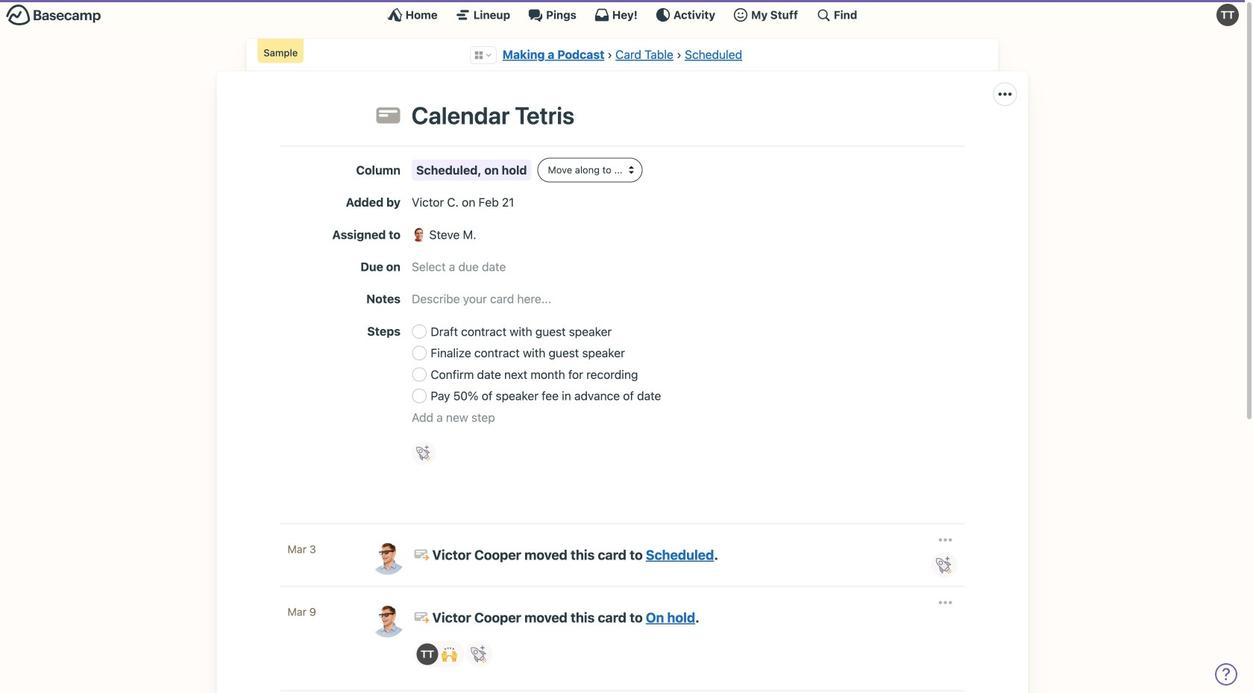 Task type: vqa. For each thing, say whether or not it's contained in the screenshot.
Keyboard shortcut: ⌘ + / icon
yes



Task type: describe. For each thing, give the bounding box(es) containing it.
mar 9 element
[[288, 604, 355, 620]]

mar 3 element
[[288, 541, 355, 557]]

breadcrumb element
[[247, 39, 999, 71]]

switch accounts image
[[6, 4, 101, 27]]

on feb 21 element
[[462, 195, 514, 209]]

keyboard shortcut: ⌘ + / image
[[816, 7, 831, 22]]



Task type: locate. For each thing, give the bounding box(es) containing it.
2 victor cooper image from the top
[[370, 602, 405, 638]]

None checkbox
[[412, 346, 427, 360]]

1 victor cooper image from the top
[[370, 539, 405, 575]]

victor cooper image right mar 3 element
[[370, 539, 405, 575]]

main element
[[0, 0, 1245, 29]]

None checkbox
[[412, 324, 427, 339], [412, 367, 427, 382], [412, 389, 427, 403], [412, 324, 427, 339], [412, 367, 427, 382], [412, 389, 427, 403]]

0 vertical spatial terry turtle image
[[1217, 4, 1239, 26]]

1 vertical spatial terry turtle image
[[417, 644, 438, 665]]

steve marsh image
[[412, 227, 426, 242]]

terry turtle image inside terry t. boosted the card with '🙌' element
[[417, 644, 438, 665]]

1 vertical spatial victor cooper image
[[370, 602, 405, 638]]

0 vertical spatial victor cooper image
[[370, 539, 405, 575]]

terry turtle image
[[1217, 4, 1239, 26], [417, 644, 438, 665]]

victor cooper image for mar 3 element
[[370, 539, 405, 575]]

0 horizontal spatial terry turtle image
[[417, 644, 438, 665]]

1 horizontal spatial terry turtle image
[[1217, 4, 1239, 26]]

victor cooper image
[[370, 539, 405, 575], [370, 602, 405, 638]]

victor cooper image for mar 9 "element"
[[370, 602, 405, 638]]

victor cooper image right mar 9 "element"
[[370, 602, 405, 638]]

terry t. boosted the card with '🙌' element
[[414, 641, 465, 667]]



